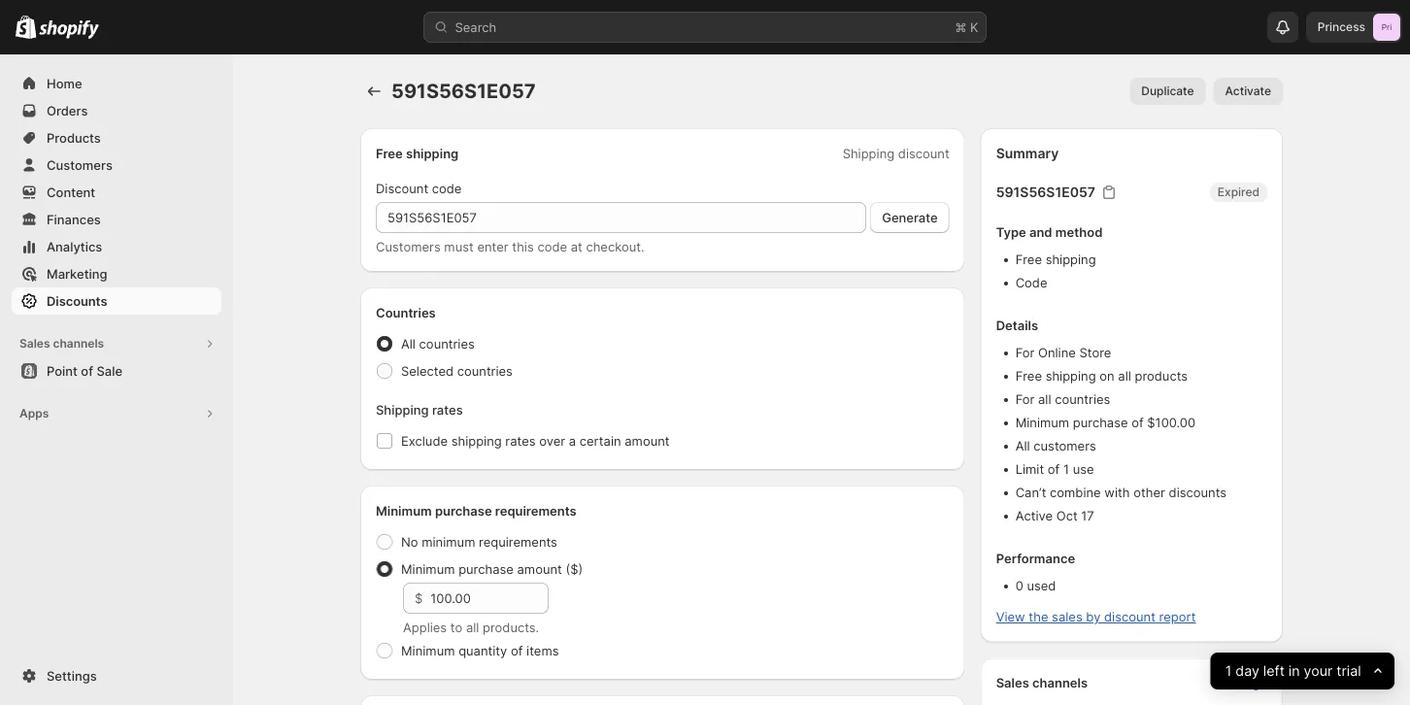 Task type: describe. For each thing, give the bounding box(es) containing it.
sales channels button
[[12, 330, 221, 357]]

generate button
[[870, 202, 950, 233]]

customers for customers
[[47, 157, 113, 172]]

of left $100.00
[[1132, 415, 1144, 430]]

purchase for amount
[[459, 561, 514, 576]]

countries
[[376, 305, 436, 320]]

1 vertical spatial all
[[1038, 392, 1051, 407]]

code
[[1016, 275, 1048, 290]]

this
[[512, 239, 534, 254]]

applies
[[403, 620, 447, 635]]

use
[[1073, 462, 1094, 477]]

type
[[996, 225, 1026, 240]]

1 vertical spatial channels
[[1032, 676, 1088, 691]]

can't
[[1016, 485, 1046, 500]]

0 vertical spatial rates
[[432, 402, 463, 417]]

0 horizontal spatial 591s56s1e057
[[391, 79, 536, 103]]

customers must enter this code at checkout.
[[376, 239, 645, 254]]

the
[[1029, 609, 1048, 625]]

duplicate link
[[1130, 78, 1206, 105]]

point of sale link
[[12, 357, 221, 385]]

combine
[[1050, 485, 1101, 500]]

a
[[569, 433, 576, 448]]

your
[[1304, 663, 1333, 679]]

used
[[1027, 578, 1056, 593]]

1 vertical spatial sales
[[996, 676, 1029, 691]]

0 horizontal spatial discount
[[898, 146, 950, 161]]

exclude shipping rates over a certain amount
[[401, 433, 670, 448]]

shipping inside for online store free shipping on all products for all countries minimum purchase of $100.00 all customers limit of 1 use can't combine with other discounts active oct 17
[[1046, 369, 1096, 384]]

online
[[1038, 345, 1076, 360]]

manage button
[[1208, 670, 1279, 697]]

other
[[1134, 485, 1165, 500]]

all inside for online store free shipping on all products for all countries minimum purchase of $100.00 all customers limit of 1 use can't combine with other discounts active oct 17
[[1016, 439, 1030, 454]]

with
[[1105, 485, 1130, 500]]

channels inside button
[[53, 337, 104, 351]]

minimum quantity of items
[[401, 643, 559, 658]]

customers for customers must enter this code at checkout.
[[376, 239, 441, 254]]

free shipping code
[[1016, 252, 1096, 290]]

in
[[1289, 663, 1300, 679]]

all countries
[[401, 336, 475, 351]]

$100.00
[[1147, 415, 1196, 430]]

products link
[[12, 124, 221, 152]]

home link
[[12, 70, 221, 97]]

$
[[415, 591, 423, 606]]

home
[[47, 76, 82, 91]]

for online store free shipping on all products for all countries minimum purchase of $100.00 all customers limit of 1 use can't combine with other discounts active oct 17
[[1016, 345, 1227, 524]]

minimum purchase requirements
[[376, 503, 577, 518]]

⌘
[[955, 19, 967, 34]]

1 day left in your trial button
[[1211, 653, 1395, 690]]

minimum
[[422, 534, 475, 549]]

finances
[[47, 212, 101, 227]]

1 inside for online store free shipping on all products for all countries minimum purchase of $100.00 all customers limit of 1 use can't combine with other discounts active oct 17
[[1063, 462, 1069, 477]]

point of sale
[[47, 363, 122, 378]]

activate button
[[1214, 78, 1283, 105]]

activate
[[1225, 84, 1271, 98]]

selected countries
[[401, 363, 513, 378]]

of inside button
[[81, 363, 93, 378]]

discounts
[[47, 293, 107, 308]]

shipping rates
[[376, 402, 463, 417]]

marketing link
[[12, 260, 221, 287]]

view the sales by discount report
[[996, 609, 1196, 625]]

trial
[[1337, 663, 1361, 679]]

requirements for minimum purchase requirements
[[495, 503, 577, 518]]

0 horizontal spatial shopify image
[[16, 15, 36, 39]]

apps
[[19, 406, 49, 421]]

summary
[[996, 145, 1059, 162]]

applies to all products.
[[403, 620, 539, 635]]

quantity
[[459, 643, 507, 658]]

princess image
[[1373, 14, 1401, 41]]

0
[[1016, 578, 1023, 593]]

checkout.
[[586, 239, 645, 254]]

analytics
[[47, 239, 102, 254]]

marketing
[[47, 266, 107, 281]]

left
[[1264, 663, 1285, 679]]

limit
[[1016, 462, 1044, 477]]

over
[[539, 433, 565, 448]]

shipping for exclude shipping rates over a certain amount
[[451, 433, 502, 448]]

shipping discount
[[843, 146, 950, 161]]

1 vertical spatial rates
[[505, 433, 536, 448]]

minimum for minimum quantity of items
[[401, 643, 455, 658]]

point of sale button
[[0, 357, 233, 385]]

performance
[[996, 551, 1075, 566]]

1 horizontal spatial shopify image
[[39, 20, 99, 39]]

no
[[401, 534, 418, 549]]

day
[[1236, 663, 1260, 679]]

content
[[47, 185, 95, 200]]

products
[[47, 130, 101, 145]]

content link
[[12, 179, 221, 206]]



Task type: locate. For each thing, give the bounding box(es) containing it.
code
[[432, 181, 462, 196], [537, 239, 567, 254]]

0 vertical spatial requirements
[[495, 503, 577, 518]]

0 horizontal spatial sales channels
[[19, 337, 104, 351]]

princess
[[1318, 20, 1366, 34]]

591s56s1e057 up type and method
[[996, 184, 1096, 201]]

active
[[1016, 508, 1053, 524]]

1 horizontal spatial 1
[[1226, 663, 1232, 679]]

all
[[1118, 369, 1131, 384], [1038, 392, 1051, 407], [466, 620, 479, 635]]

orders link
[[12, 97, 221, 124]]

sales channels down the
[[996, 676, 1088, 691]]

591s56s1e057
[[391, 79, 536, 103], [996, 184, 1096, 201]]

2 vertical spatial free
[[1016, 369, 1042, 384]]

store
[[1080, 345, 1112, 360]]

settings
[[47, 668, 97, 683]]

channels down sales at the right bottom
[[1032, 676, 1088, 691]]

1 horizontal spatial channels
[[1032, 676, 1088, 691]]

discount up the generate
[[898, 146, 950, 161]]

1 vertical spatial all
[[1016, 439, 1030, 454]]

point
[[47, 363, 78, 378]]

0 horizontal spatial shipping
[[376, 402, 429, 417]]

free inside for online store free shipping on all products for all countries minimum purchase of $100.00 all customers limit of 1 use can't combine with other discounts active oct 17
[[1016, 369, 1042, 384]]

finances link
[[12, 206, 221, 233]]

countries down all countries on the left top of the page
[[457, 363, 513, 378]]

free
[[376, 146, 403, 161], [1016, 252, 1042, 267], [1016, 369, 1042, 384]]

2 horizontal spatial all
[[1118, 369, 1131, 384]]

0 vertical spatial sales channels
[[19, 337, 104, 351]]

1 day left in your trial
[[1226, 663, 1361, 679]]

0 vertical spatial code
[[432, 181, 462, 196]]

enter
[[477, 239, 509, 254]]

code right discount
[[432, 181, 462, 196]]

of right limit
[[1048, 462, 1060, 477]]

expired
[[1218, 185, 1260, 199]]

exclude
[[401, 433, 448, 448]]

settings link
[[12, 662, 221, 690]]

0 vertical spatial countries
[[419, 336, 475, 351]]

0 horizontal spatial channels
[[53, 337, 104, 351]]

free inside free shipping code
[[1016, 252, 1042, 267]]

requirements for no minimum requirements
[[479, 534, 557, 549]]

0 vertical spatial channels
[[53, 337, 104, 351]]

0 horizontal spatial customers
[[47, 157, 113, 172]]

($)
[[566, 561, 583, 576]]

countries inside for online store free shipping on all products for all countries minimum purchase of $100.00 all customers limit of 1 use can't combine with other discounts active oct 17
[[1055, 392, 1110, 407]]

amount right certain
[[625, 433, 670, 448]]

items
[[527, 643, 559, 658]]

shipping for shipping rates
[[376, 402, 429, 417]]

all down countries
[[401, 336, 416, 351]]

for
[[1016, 345, 1035, 360], [1016, 392, 1035, 407]]

minimum up 'customers'
[[1016, 415, 1069, 430]]

2 vertical spatial purchase
[[459, 561, 514, 576]]

certain
[[580, 433, 621, 448]]

1 left day
[[1226, 663, 1232, 679]]

1 vertical spatial customers
[[376, 239, 441, 254]]

customers link
[[12, 152, 221, 179]]

code left at
[[537, 239, 567, 254]]

k
[[970, 19, 979, 34]]

0 vertical spatial shipping
[[843, 146, 895, 161]]

all up limit
[[1016, 439, 1030, 454]]

shopify image
[[16, 15, 36, 39], [39, 20, 99, 39]]

shipping
[[843, 146, 895, 161], [376, 402, 429, 417]]

selected
[[401, 363, 454, 378]]

shipping for free shipping code
[[1046, 252, 1096, 267]]

countries for selected countries
[[457, 363, 513, 378]]

shipping for free shipping
[[406, 146, 459, 161]]

manage
[[1220, 676, 1267, 691]]

products.
[[483, 620, 539, 635]]

no minimum requirements
[[401, 534, 557, 549]]

0 vertical spatial 591s56s1e057
[[391, 79, 536, 103]]

0 vertical spatial discount
[[898, 146, 950, 161]]

1 horizontal spatial 591s56s1e057
[[996, 184, 1096, 201]]

1 vertical spatial 1
[[1226, 663, 1232, 679]]

1 vertical spatial requirements
[[479, 534, 557, 549]]

2 for from the top
[[1016, 392, 1035, 407]]

purchase down no minimum requirements on the left bottom
[[459, 561, 514, 576]]

customers left must
[[376, 239, 441, 254]]

1 vertical spatial free
[[1016, 252, 1042, 267]]

1 horizontal spatial shipping
[[843, 146, 895, 161]]

1 vertical spatial sales channels
[[996, 676, 1088, 691]]

591s56s1e057 down search
[[391, 79, 536, 103]]

1 vertical spatial amount
[[517, 561, 562, 576]]

0 horizontal spatial rates
[[432, 402, 463, 417]]

17
[[1081, 508, 1094, 524]]

sales up point
[[19, 337, 50, 351]]

sales inside button
[[19, 337, 50, 351]]

countries up the selected countries
[[419, 336, 475, 351]]

0 horizontal spatial 1
[[1063, 462, 1069, 477]]

minimum for minimum purchase amount ($)
[[401, 561, 455, 576]]

1 horizontal spatial all
[[1038, 392, 1051, 407]]

discount right the by
[[1104, 609, 1156, 625]]

minimum down applies
[[401, 643, 455, 658]]

0 vertical spatial customers
[[47, 157, 113, 172]]

0 vertical spatial for
[[1016, 345, 1035, 360]]

1 horizontal spatial sales
[[996, 676, 1029, 691]]

free up 'code'
[[1016, 252, 1042, 267]]

sale
[[97, 363, 122, 378]]

minimum up no
[[376, 503, 432, 518]]

requirements up no minimum requirements on the left bottom
[[495, 503, 577, 518]]

minimum inside for online store free shipping on all products for all countries minimum purchase of $100.00 all customers limit of 1 use can't combine with other discounts active oct 17
[[1016, 415, 1069, 430]]

0 vertical spatial free
[[376, 146, 403, 161]]

method
[[1056, 225, 1103, 240]]

$ text field
[[431, 583, 549, 614]]

amount
[[625, 433, 670, 448], [517, 561, 562, 576]]

all right to
[[466, 620, 479, 635]]

purchase up 'customers'
[[1073, 415, 1128, 430]]

1 left use
[[1063, 462, 1069, 477]]

orders
[[47, 103, 88, 118]]

purchase up the minimum
[[435, 503, 492, 518]]

for up 'customers'
[[1016, 392, 1035, 407]]

rates left over
[[505, 433, 536, 448]]

discount
[[898, 146, 950, 161], [1104, 609, 1156, 625]]

free up discount
[[376, 146, 403, 161]]

of down products.
[[511, 643, 523, 658]]

0 vertical spatial all
[[401, 336, 416, 351]]

free down online
[[1016, 369, 1042, 384]]

0 vertical spatial amount
[[625, 433, 670, 448]]

0 horizontal spatial all
[[466, 620, 479, 635]]

1
[[1063, 462, 1069, 477], [1226, 663, 1232, 679]]

oct
[[1056, 508, 1078, 524]]

free for free shipping code
[[1016, 252, 1042, 267]]

1 inside 1 day left in your trial 'dropdown button'
[[1226, 663, 1232, 679]]

minimum for minimum purchase requirements
[[376, 503, 432, 518]]

Discount code text field
[[376, 202, 867, 233]]

countries for all countries
[[419, 336, 475, 351]]

shipping down online
[[1046, 369, 1096, 384]]

channels up the "point of sale"
[[53, 337, 104, 351]]

view the sales by discount report link
[[996, 609, 1196, 625]]

1 horizontal spatial amount
[[625, 433, 670, 448]]

shipping up exclude
[[376, 402, 429, 417]]

1 horizontal spatial discount
[[1104, 609, 1156, 625]]

to
[[450, 620, 463, 635]]

all down online
[[1038, 392, 1051, 407]]

shipping inside free shipping code
[[1046, 252, 1096, 267]]

on
[[1100, 369, 1115, 384]]

minimum up $
[[401, 561, 455, 576]]

1 vertical spatial shipping
[[376, 402, 429, 417]]

apps button
[[12, 400, 221, 427]]

for down details
[[1016, 345, 1035, 360]]

by
[[1086, 609, 1101, 625]]

sales channels inside button
[[19, 337, 104, 351]]

2 vertical spatial all
[[466, 620, 479, 635]]

⌘ k
[[955, 19, 979, 34]]

1 vertical spatial 591s56s1e057
[[996, 184, 1096, 201]]

customers down products
[[47, 157, 113, 172]]

shipping up discount code
[[406, 146, 459, 161]]

shipping right exclude
[[451, 433, 502, 448]]

requirements up the 'minimum purchase amount ($)'
[[479, 534, 557, 549]]

and
[[1029, 225, 1052, 240]]

shipping up the generate
[[843, 146, 895, 161]]

0 vertical spatial 1
[[1063, 462, 1069, 477]]

discounts link
[[12, 287, 221, 315]]

view
[[996, 609, 1025, 625]]

purchase inside for online store free shipping on all products for all countries minimum purchase of $100.00 all customers limit of 1 use can't combine with other discounts active oct 17
[[1073, 415, 1128, 430]]

0 vertical spatial sales
[[19, 337, 50, 351]]

sales down view
[[996, 676, 1029, 691]]

products
[[1135, 369, 1188, 384]]

analytics link
[[12, 233, 221, 260]]

1 vertical spatial purchase
[[435, 503, 492, 518]]

sales
[[19, 337, 50, 351], [996, 676, 1029, 691]]

customers
[[1034, 439, 1096, 454]]

1 vertical spatial code
[[537, 239, 567, 254]]

2 vertical spatial countries
[[1055, 392, 1110, 407]]

shipping down method
[[1046, 252, 1096, 267]]

1 for from the top
[[1016, 345, 1035, 360]]

discounts
[[1169, 485, 1227, 500]]

purchase
[[1073, 415, 1128, 430], [435, 503, 492, 518], [459, 561, 514, 576]]

0 horizontal spatial amount
[[517, 561, 562, 576]]

0 horizontal spatial code
[[432, 181, 462, 196]]

0 horizontal spatial all
[[401, 336, 416, 351]]

amount left ($)
[[517, 561, 562, 576]]

0 horizontal spatial sales
[[19, 337, 50, 351]]

sales channels up point
[[19, 337, 104, 351]]

1 vertical spatial discount
[[1104, 609, 1156, 625]]

must
[[444, 239, 474, 254]]

1 vertical spatial for
[[1016, 392, 1035, 407]]

generate
[[882, 210, 938, 225]]

sales
[[1052, 609, 1083, 625]]

0 vertical spatial all
[[1118, 369, 1131, 384]]

all
[[401, 336, 416, 351], [1016, 439, 1030, 454]]

countries down 'on'
[[1055, 392, 1110, 407]]

rates up exclude
[[432, 402, 463, 417]]

shipping for shipping discount
[[843, 146, 895, 161]]

1 horizontal spatial rates
[[505, 433, 536, 448]]

minimum purchase amount ($)
[[401, 561, 583, 576]]

minimum
[[1016, 415, 1069, 430], [376, 503, 432, 518], [401, 561, 455, 576], [401, 643, 455, 658]]

1 vertical spatial countries
[[457, 363, 513, 378]]

of left sale
[[81, 363, 93, 378]]

all right 'on'
[[1118, 369, 1131, 384]]

customers
[[47, 157, 113, 172], [376, 239, 441, 254]]

at
[[571, 239, 583, 254]]

1 horizontal spatial code
[[537, 239, 567, 254]]

free for free shipping
[[376, 146, 403, 161]]

purchase for requirements
[[435, 503, 492, 518]]

discount
[[376, 181, 428, 196]]

1 horizontal spatial sales channels
[[996, 676, 1088, 691]]

1 horizontal spatial customers
[[376, 239, 441, 254]]

0 vertical spatial purchase
[[1073, 415, 1128, 430]]

sales channels
[[19, 337, 104, 351], [996, 676, 1088, 691]]

1 horizontal spatial all
[[1016, 439, 1030, 454]]

duplicate
[[1141, 84, 1194, 98]]



Task type: vqa. For each thing, say whether or not it's contained in the screenshot.
Duplicate
yes



